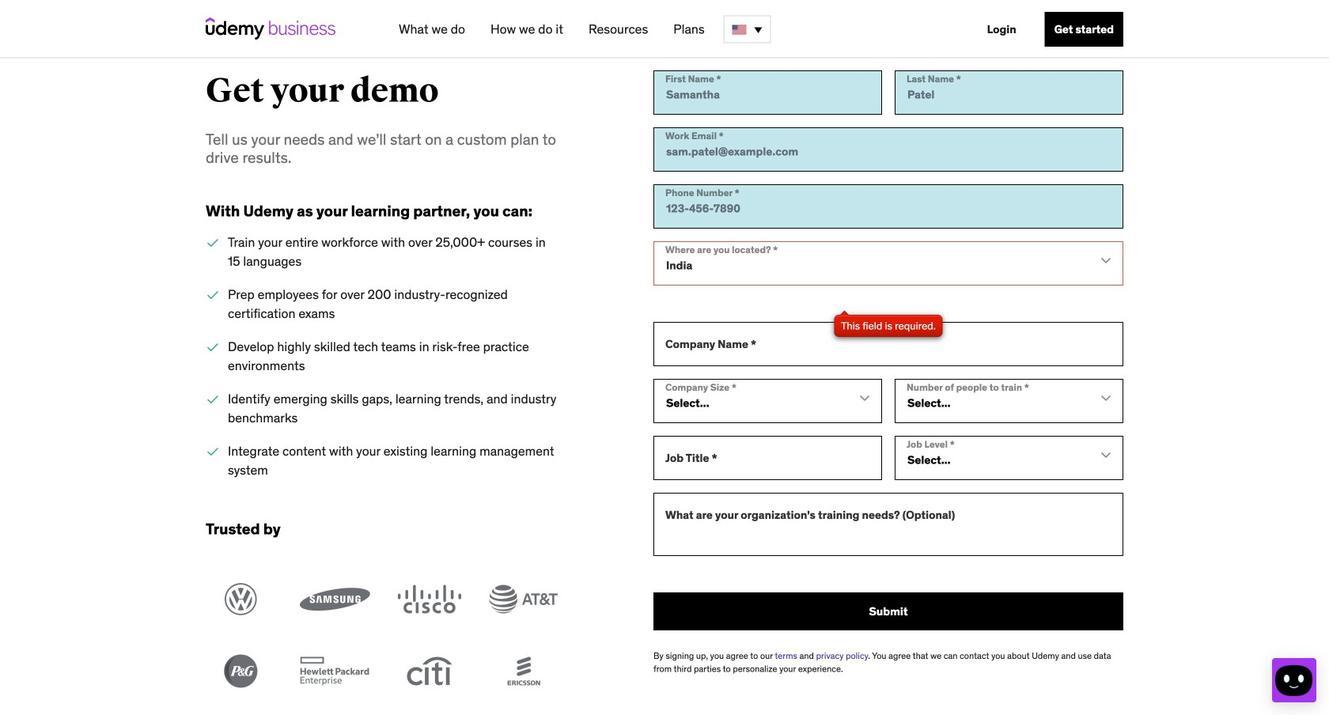 Task type: describe. For each thing, give the bounding box(es) containing it.
menu navigation
[[386, 0, 1124, 59]]

volkswagen logo image
[[206, 583, 276, 616]]

What are your organization's training needs? text field
[[654, 493, 1124, 557]]

hewlett packard enterprise logo image
[[300, 655, 370, 688]]

cisco logo image
[[394, 583, 465, 616]]

Work Email * email field
[[654, 127, 1124, 172]]

udemy business image
[[206, 17, 336, 40]]

at&t logo image
[[488, 583, 559, 616]]



Task type: locate. For each thing, give the bounding box(es) containing it.
alert
[[835, 315, 943, 337]]

samsung logo image
[[300, 583, 370, 616]]

ericsson logo image
[[488, 655, 559, 688]]

Phone Number * telephone field
[[654, 184, 1124, 229]]

p&g logo image
[[206, 655, 276, 688]]

First Name * text field
[[654, 70, 883, 115]]

citi logo image
[[394, 655, 465, 688]]

Last Name * text field
[[895, 70, 1124, 115]]

Job Title* text field
[[654, 436, 883, 481]]

Company Name * text field
[[654, 322, 1124, 367]]



